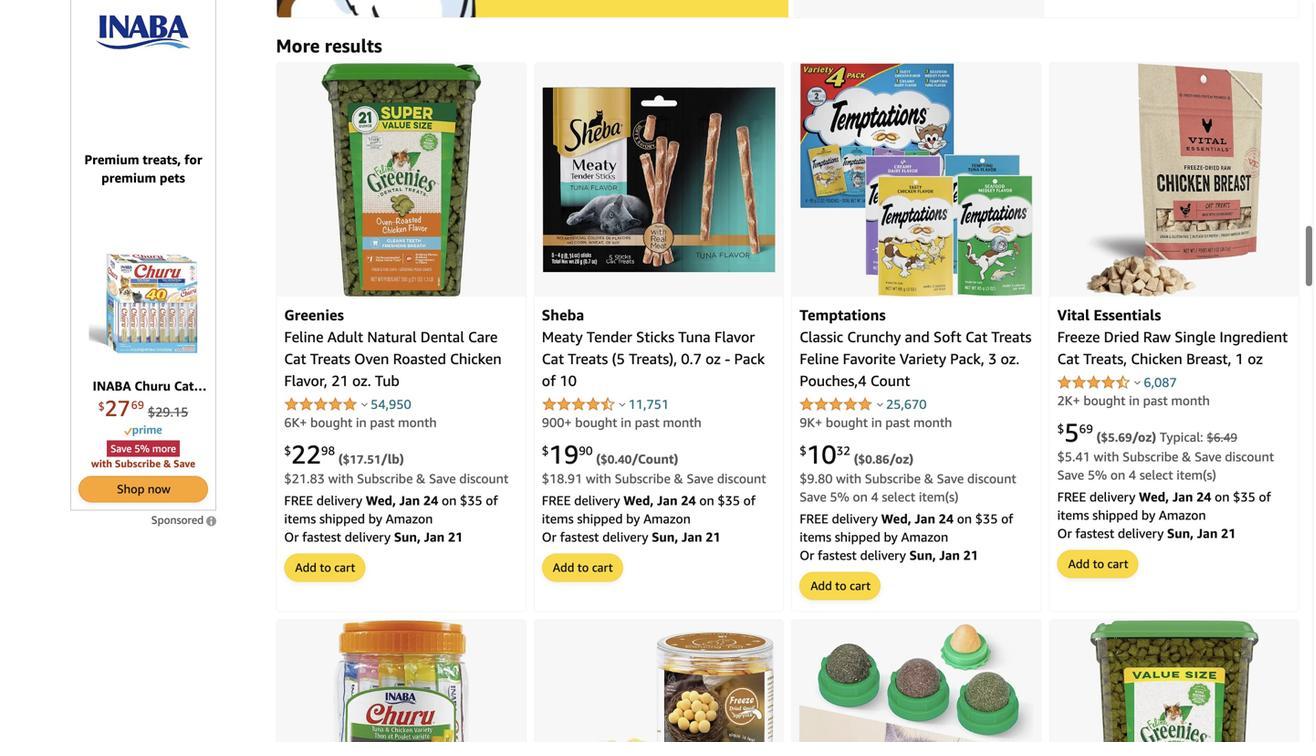 Task type: vqa. For each thing, say whether or not it's contained in the screenshot.
top 502
no



Task type: describe. For each thing, give the bounding box(es) containing it.
month for 5
[[1172, 393, 1211, 408]]

10 inside $ 10 32 ( $0.86 /oz) $9.80 with subscribe & save discount save 5% on 4 select item(s)
[[807, 439, 837, 470]]

or for 5
[[1058, 526, 1073, 541]]

& for 22
[[416, 471, 426, 486]]

save inside $ 19 90 ( $0.40 /count) $18.91 with subscribe & save discount
[[687, 471, 714, 486]]

0.7
[[681, 350, 702, 368]]

21 for 10
[[964, 548, 979, 563]]

cat inside vital essentials freeze dried raw single ingredient cat treats, chicken breast, 1 oz
[[1058, 350, 1080, 368]]

free delivery wed, jan 24 on $35 of items shipped by amazon element for 5
[[1058, 490, 1272, 523]]

add to cart for 5
[[1069, 557, 1129, 571]]

breast,
[[1187, 350, 1232, 368]]

discount for 19
[[717, 471, 767, 486]]

sun, for 10
[[910, 548, 937, 563]]

6k+ bought in past month
[[284, 415, 437, 430]]

wed, for 19
[[624, 493, 654, 508]]

25,670
[[887, 397, 927, 412]]

single
[[1175, 328, 1216, 346]]

free for 19
[[542, 493, 571, 508]]

raw
[[1144, 328, 1172, 346]]

count
[[871, 372, 911, 390]]

past for 19
[[635, 415, 660, 430]]

or for 19
[[542, 530, 557, 545]]

5
[[1065, 417, 1080, 448]]

flavor
[[715, 328, 755, 346]]

freeze dried raw single ingredient cat treats, chicken breast, 1 oz link
[[1058, 328, 1289, 368]]

$0.86
[[859, 453, 890, 467]]

treats,
[[1084, 350, 1128, 368]]

/count)
[[632, 452, 679, 467]]

11,751 link
[[629, 397, 669, 412]]

24 for 19
[[681, 493, 696, 508]]

in for 10
[[872, 415, 883, 430]]

amazon for 22
[[386, 511, 433, 527]]

delivery down $5.41
[[1090, 490, 1136, 505]]

$ for 10
[[800, 444, 807, 458]]

sponsored ad - potaroma catnip toys balls 4 pcs, extra cat energy ball, edible kitten silvervine toys for cats lick, healt... image
[[800, 624, 1034, 742]]

pouches,4
[[800, 372, 867, 390]]

items for 10
[[800, 530, 832, 545]]

$21.83
[[284, 471, 325, 486]]

treats),
[[629, 350, 678, 368]]

popover image for 10
[[877, 402, 884, 407]]

cat inside temptations classic crunchy and soft cat treats feline favorite variety pack, 3 oz. pouches,4 count
[[966, 328, 988, 346]]

2k+
[[1058, 393, 1081, 408]]

add for 10
[[811, 579, 832, 593]]

or fastest delivery sun, jan 21 for 5
[[1058, 526, 1237, 541]]

to for 22
[[320, 561, 331, 575]]

on for 19
[[700, 493, 715, 508]]

add to cart for 19
[[553, 561, 613, 575]]

$5.69
[[1102, 431, 1133, 445]]

past for 10
[[886, 415, 911, 430]]

more results
[[276, 34, 382, 56]]

item(s) inside $ 5 69 ( $5.69 /oz) typical: $6.49 $5.41 with subscribe & save discount save 5% on 4 select item(s)
[[1177, 468, 1217, 483]]

free delivery wed, jan 24 for 5
[[1058, 490, 1215, 505]]

with for 22
[[328, 471, 354, 486]]

2k+ bought in past month
[[1058, 393, 1211, 408]]

pack,
[[951, 350, 985, 368]]

feline adult natural dental care cat treats oven roasted chicken flavor, 21 oz. tub link
[[284, 328, 502, 390]]

11,751
[[629, 397, 669, 412]]

21 inside greenies feline adult natural dental care cat treats oven roasted chicken flavor, 21 oz. tub
[[331, 372, 349, 390]]

on inside $ 5 69 ( $5.69 /oz) typical: $6.49 $5.41 with subscribe & save discount save 5% on 4 select item(s)
[[1111, 468, 1126, 483]]

19
[[549, 439, 579, 470]]

cart for 19
[[592, 561, 613, 575]]

variety
[[900, 350, 947, 368]]

or fastest delivery sun, jan 21 element for 10
[[800, 548, 979, 563]]

by for 22
[[369, 511, 383, 527]]

greenies feline adult natural dental care cat treats oven roasted chicken flavor, 21 oz. tub image
[[321, 63, 481, 297]]

add for 19
[[553, 561, 575, 575]]

or for 22
[[284, 530, 299, 545]]

54,950
[[371, 397, 411, 412]]

greenies feline adult natural dental care cat treats oven roasted chicken flavor, 21 oz. tub
[[284, 306, 502, 390]]

$35 for 5
[[1234, 490, 1256, 505]]

essentials
[[1094, 306, 1162, 324]]

or for 10
[[800, 548, 815, 563]]

on $35 of items shipped by amazon for 19
[[542, 493, 756, 527]]

or fastest delivery sun, jan 21 for 10
[[800, 548, 979, 563]]

greenies
[[284, 306, 344, 324]]

900+ bought in past month
[[542, 415, 702, 430]]

on for 10
[[958, 511, 972, 527]]

typical:
[[1160, 430, 1204, 445]]

month for 19
[[663, 415, 702, 430]]

$18.91
[[542, 471, 583, 486]]

sun, for 19
[[652, 530, 679, 545]]

& inside $ 5 69 ( $5.69 /oz) typical: $6.49 $5.41 with subscribe & save discount save 5% on 4 select item(s)
[[1182, 449, 1192, 464]]

by for 19
[[626, 511, 640, 527]]

$5.41
[[1058, 449, 1091, 464]]

10 inside sheba meaty tender sticks tuna flavor cat treats (5 treats), 0.7 oz - pack of 10
[[560, 372, 577, 390]]

feline inside greenies feline adult natural dental care cat treats oven roasted chicken flavor, 21 oz. tub
[[284, 328, 324, 346]]

or fastest delivery sun, jan 21 element for 5
[[1058, 526, 1237, 541]]

month for 22
[[398, 415, 437, 430]]

3
[[989, 350, 997, 368]]

to for 10
[[836, 579, 847, 593]]

$0.40
[[601, 453, 632, 467]]

crunchy
[[848, 328, 901, 346]]

adult
[[328, 328, 364, 346]]

discount for 10
[[968, 471, 1017, 486]]

24 for 10
[[939, 511, 954, 527]]

wed, for 22
[[366, 493, 396, 508]]

delivery down the $18.91
[[574, 493, 620, 508]]

or fastest delivery sun, jan 21 for 22
[[284, 530, 463, 545]]

6,087
[[1144, 375, 1178, 390]]

sponsored ad - dancing tail freeze dried cat and dog treats, limited ingredient quail egg yolk healthy tasty snacks for tr... image
[[542, 631, 776, 742]]

results
[[325, 34, 382, 56]]

meaty
[[542, 328, 583, 346]]

( for 10
[[854, 452, 859, 467]]

delivery down $21.83
[[317, 493, 363, 508]]

on for 22
[[442, 493, 457, 508]]

( for 19
[[596, 452, 601, 467]]

98
[[321, 444, 335, 458]]

free delivery wed, jan 24 on $35 of items shipped by amazon element for 19
[[542, 493, 756, 527]]

bought for 19
[[575, 415, 618, 430]]

cat inside sheba meaty tender sticks tuna flavor cat treats (5 treats), 0.7 oz - pack of 10
[[542, 350, 564, 368]]

& for 10
[[925, 471, 934, 486]]

on $35 of items shipped by amazon for 22
[[284, 493, 498, 527]]

item(s) inside $ 10 32 ( $0.86 /oz) $9.80 with subscribe & save discount save 5% on 4 select item(s)
[[919, 490, 959, 505]]

tub
[[375, 372, 400, 390]]

on inside $ 10 32 ( $0.86 /oz) $9.80 with subscribe & save discount save 5% on 4 select item(s)
[[853, 490, 868, 505]]

(5
[[612, 350, 625, 368]]

popover image
[[619, 402, 626, 407]]

wed, for 10
[[882, 511, 912, 527]]

22
[[291, 439, 321, 470]]

delivery down $0.40
[[603, 530, 649, 545]]

amazon for 10
[[902, 530, 949, 545]]

free delivery wed, jan 24 on $35 of items shipped by amazon element for 22
[[284, 493, 498, 527]]

temptations
[[800, 306, 886, 324]]

month for 10
[[914, 415, 953, 430]]

soft
[[934, 328, 962, 346]]

oz. inside greenies feline adult natural dental care cat treats oven roasted chicken flavor, 21 oz. tub
[[352, 372, 371, 390]]

shipped for 5
[[1093, 508, 1139, 523]]

$6.49
[[1207, 431, 1238, 445]]

sheba meaty tender sticks tuna flavor cat treats (5 treats), 0.7 oz - pack of 10 image
[[542, 87, 776, 273]]

free delivery wed, jan 24 for 19
[[542, 493, 700, 508]]

cart for 22
[[334, 561, 355, 575]]

more
[[276, 34, 320, 56]]

25,670 link
[[887, 397, 927, 412]]

bought for 5
[[1084, 393, 1126, 408]]

54,950 link
[[371, 397, 411, 412]]



Task type: locate. For each thing, give the bounding box(es) containing it.
feline
[[284, 328, 324, 346], [800, 350, 839, 368]]

shipped for 22
[[320, 511, 365, 527]]

cart
[[1108, 557, 1129, 571], [334, 561, 355, 575], [592, 561, 613, 575], [850, 579, 871, 593]]

of for 22
[[486, 493, 498, 508]]

1 horizontal spatial chicken
[[1131, 350, 1183, 368]]

past for 5
[[1144, 393, 1168, 408]]

fastest down $21.83
[[302, 530, 341, 545]]

2 chicken from the left
[[1131, 350, 1183, 368]]

items down $21.83
[[284, 511, 316, 527]]

items down $9.80
[[800, 530, 832, 545]]

treats for 19
[[568, 350, 608, 368]]

on down $ 22 98 ( $17.51 /lb) $21.83 with subscribe & save discount
[[442, 493, 457, 508]]

$ 19 90 ( $0.40 /count) $18.91 with subscribe & save discount
[[542, 439, 767, 486]]

$35
[[1234, 490, 1256, 505], [460, 493, 483, 508], [718, 493, 740, 508], [976, 511, 998, 527]]

tender
[[587, 328, 633, 346]]

treats inside sheba meaty tender sticks tuna flavor cat treats (5 treats), 0.7 oz - pack of 10
[[568, 350, 608, 368]]

0 vertical spatial 4
[[1129, 468, 1137, 483]]

amazon down $ 10 32 ( $0.86 /oz) $9.80 with subscribe & save discount save 5% on 4 select item(s)
[[902, 530, 949, 545]]

0 vertical spatial 5%
[[1088, 468, 1108, 483]]

free delivery wed, jan 24 down $17.51
[[284, 493, 442, 508]]

or fastest delivery sun, jan 21 element
[[1058, 526, 1237, 541], [284, 530, 463, 545], [542, 530, 721, 545], [800, 548, 979, 563]]

cart for 10
[[850, 579, 871, 593]]

1 vertical spatial 5%
[[830, 490, 850, 505]]

& inside $ 10 32 ( $0.86 /oz) $9.80 with subscribe & save discount save 5% on 4 select item(s)
[[925, 471, 934, 486]]

or fastest delivery sun, jan 21 down $ 5 69 ( $5.69 /oz) typical: $6.49 $5.41 with subscribe & save discount save 5% on 4 select item(s)
[[1058, 526, 1237, 541]]

to for 19
[[578, 561, 589, 575]]

with inside $ 22 98 ( $17.51 /lb) $21.83 with subscribe & save discount
[[328, 471, 354, 486]]

2 oz from the left
[[1248, 350, 1264, 368]]

discount inside $ 10 32 ( $0.86 /oz) $9.80 with subscribe & save discount save 5% on 4 select item(s)
[[968, 471, 1017, 486]]

0 horizontal spatial oz.
[[352, 372, 371, 390]]

feline down greenies
[[284, 328, 324, 346]]

$ 10 32 ( $0.86 /oz) $9.80 with subscribe & save discount save 5% on 4 select item(s)
[[800, 439, 1017, 505]]

( right 98
[[339, 452, 343, 467]]

1 horizontal spatial popover image
[[877, 402, 884, 407]]

in up $5.69
[[1130, 393, 1140, 408]]

with inside $ 19 90 ( $0.40 /count) $18.91 with subscribe & save discount
[[586, 471, 612, 486]]

free delivery wed, jan 24 on $35 of items shipped by amazon element down $ 10 32 ( $0.86 /oz) $9.80 with subscribe & save discount save 5% on 4 select item(s)
[[800, 511, 1014, 545]]

24 for 5
[[1197, 490, 1212, 505]]

with down $17.51
[[328, 471, 354, 486]]

cart for 5
[[1108, 557, 1129, 571]]

oz right 1
[[1248, 350, 1264, 368]]

natural
[[367, 328, 417, 346]]

$ for 22
[[284, 444, 291, 458]]

classic
[[800, 328, 844, 346]]

subscribe for 19
[[615, 471, 671, 486]]

21 for 22
[[448, 530, 463, 545]]

&
[[1182, 449, 1192, 464], [416, 471, 426, 486], [674, 471, 684, 486], [925, 471, 934, 486]]

0 horizontal spatial item(s)
[[919, 490, 959, 505]]

subscribe down /count) at the bottom of the page
[[615, 471, 671, 486]]

favorite
[[843, 350, 896, 368]]

24 for 22
[[424, 493, 439, 508]]

$ 22 98 ( $17.51 /lb) $21.83 with subscribe & save discount
[[284, 439, 509, 486]]

with down $5.69
[[1094, 449, 1120, 464]]

21
[[331, 372, 349, 390], [1222, 526, 1237, 541], [448, 530, 463, 545], [706, 530, 721, 545], [964, 548, 979, 563]]

sponsored
[[151, 514, 204, 526]]

popover image for 5
[[1135, 380, 1141, 385]]

shipped down $5.69
[[1093, 508, 1139, 523]]

greenies feline smartbites skin & fur crunchy and soft textured adult natural cat treats, chicken flavor, 16 oz. tub image
[[1090, 621, 1259, 742]]

sun, down $ 5 69 ( $5.69 /oz) typical: $6.49 $5.41 with subscribe & save discount save 5% on 4 select item(s)
[[1168, 526, 1194, 541]]

on $35 of items shipped by amazon for 10
[[800, 511, 1014, 545]]

subscribe down $0.86
[[865, 471, 921, 486]]

subscribe inside $ 10 32 ( $0.86 /oz) $9.80 with subscribe & save discount save 5% on 4 select item(s)
[[865, 471, 921, 486]]

2 horizontal spatial popover image
[[1135, 380, 1141, 385]]

free delivery wed, jan 24 on $35 of items shipped by amazon element
[[1058, 490, 1272, 523], [284, 493, 498, 527], [542, 493, 756, 527], [800, 511, 1014, 545]]

month down the 25,670
[[914, 415, 953, 430]]

/oz) inside $ 10 32 ( $0.86 /oz) $9.80 with subscribe & save discount save 5% on 4 select item(s)
[[890, 452, 914, 467]]

oz inside vital essentials freeze dried raw single ingredient cat treats, chicken breast, 1 oz
[[1248, 350, 1264, 368]]

add to cart button
[[1059, 551, 1138, 578], [285, 555, 365, 581], [543, 555, 622, 581], [801, 573, 880, 600]]

pack
[[735, 350, 765, 368]]

21 for 5
[[1222, 526, 1237, 541]]

classic crunchy and soft cat treats feline favorite variety pack, 3 oz. pouches,4 count link
[[800, 328, 1032, 390]]

5% down $9.80
[[830, 490, 850, 505]]

or fastest delivery sun, jan 21 element down $ 10 32 ( $0.86 /oz) $9.80 with subscribe & save discount save 5% on 4 select item(s)
[[800, 548, 979, 563]]

treats
[[992, 328, 1032, 346], [310, 350, 351, 368], [568, 350, 608, 368]]

$ inside $ 22 98 ( $17.51 /lb) $21.83 with subscribe & save discount
[[284, 444, 291, 458]]

5% inside $ 10 32 ( $0.86 /oz) $9.80 with subscribe & save discount save 5% on 4 select item(s)
[[830, 490, 850, 505]]

sun, down $ 10 32 ( $0.86 /oz) $9.80 with subscribe & save discount save 5% on 4 select item(s)
[[910, 548, 937, 563]]

add to cart button for 5
[[1059, 551, 1138, 578]]

1 horizontal spatial treats
[[568, 350, 608, 368]]

vital essentials freeze dried raw single ingredient cat treats, chicken breast, 1 oz
[[1058, 306, 1289, 368]]

-
[[725, 350, 731, 368]]

on down $ 10 32 ( $0.86 /oz) $9.80 with subscribe & save discount save 5% on 4 select item(s)
[[958, 511, 972, 527]]

items
[[1058, 508, 1090, 523], [284, 511, 316, 527], [542, 511, 574, 527], [800, 530, 832, 545]]

select
[[1140, 468, 1174, 483], [882, 490, 916, 505]]

or fastest delivery sun, jan 21 element down $ 19 90 ( $0.40 /count) $18.91 with subscribe & save discount
[[542, 530, 721, 545]]

in for 5
[[1130, 393, 1140, 408]]

oven
[[354, 350, 389, 368]]

temptations classic crunchy and soft cat treats feline favorite variety pack, 3 oz. pouches,4 count
[[800, 306, 1032, 390]]

$ down 9k+ at the bottom right of page
[[800, 444, 807, 458]]

popover image
[[1135, 380, 1141, 385], [362, 402, 368, 407], [877, 402, 884, 407]]

subscribe inside $ 5 69 ( $5.69 /oz) typical: $6.49 $5.41 with subscribe & save discount save 5% on 4 select item(s)
[[1123, 449, 1179, 464]]

0 vertical spatial /oz)
[[1133, 430, 1157, 445]]

( for 22
[[339, 452, 343, 467]]

/oz) left typical:
[[1133, 430, 1157, 445]]

32
[[837, 444, 851, 458]]

shipped down $21.83
[[320, 511, 365, 527]]

5%
[[1088, 468, 1108, 483], [830, 490, 850, 505]]

with inside $ 5 69 ( $5.69 /oz) typical: $6.49 $5.41 with subscribe & save discount save 5% on 4 select item(s)
[[1094, 449, 1120, 464]]

$17.51
[[343, 453, 381, 467]]

4 inside $ 5 69 ( $5.69 /oz) typical: $6.49 $5.41 with subscribe & save discount save 5% on 4 select item(s)
[[1129, 468, 1137, 483]]

oz
[[706, 350, 721, 368], [1248, 350, 1264, 368]]

on
[[1111, 468, 1126, 483], [853, 490, 868, 505], [1215, 490, 1230, 505], [442, 493, 457, 508], [700, 493, 715, 508], [958, 511, 972, 527]]

amazon down $ 19 90 ( $0.40 /count) $18.91 with subscribe & save discount
[[644, 511, 691, 527]]

free for 22
[[284, 493, 313, 508]]

delivery down $17.51
[[345, 530, 391, 545]]

0 horizontal spatial popover image
[[362, 402, 368, 407]]

on down the $6.49 at the bottom right of the page
[[1215, 490, 1230, 505]]

free delivery wed, jan 24 for 22
[[284, 493, 442, 508]]

0 horizontal spatial /oz)
[[890, 452, 914, 467]]

and
[[905, 328, 930, 346]]

by
[[1142, 508, 1156, 523], [369, 511, 383, 527], [626, 511, 640, 527], [884, 530, 898, 545]]

sheba
[[542, 306, 585, 324]]

on $35 of items shipped by amazon down $ 10 32 ( $0.86 /oz) $9.80 with subscribe & save discount save 5% on 4 select item(s)
[[800, 511, 1014, 545]]

sponsored link
[[151, 514, 217, 526]]

select down typical:
[[1140, 468, 1174, 483]]

treats down adult
[[310, 350, 351, 368]]

1 horizontal spatial oz
[[1248, 350, 1264, 368]]

1 horizontal spatial item(s)
[[1177, 468, 1217, 483]]

by down $ 5 69 ( $5.69 /oz) typical: $6.49 $5.41 with subscribe & save discount save 5% on 4 select item(s)
[[1142, 508, 1156, 523]]

add to cart button for 10
[[801, 573, 880, 600]]

fastest for 5
[[1076, 526, 1115, 541]]

freeze
[[1058, 328, 1101, 346]]

delivery down $9.80
[[832, 511, 878, 527]]

$ 5 69 ( $5.69 /oz) typical: $6.49 $5.41 with subscribe & save discount save 5% on 4 select item(s)
[[1058, 417, 1275, 483]]

9k+
[[800, 415, 823, 430]]

popover image up 9k+ bought in past month
[[877, 402, 884, 407]]

dental
[[421, 328, 465, 346]]

oz. down oven
[[352, 372, 371, 390]]

feline inside temptations classic crunchy and soft cat treats feline favorite variety pack, 3 oz. pouches,4 count
[[800, 350, 839, 368]]

to for 5
[[1093, 557, 1105, 571]]

shipped down $0.86
[[835, 530, 881, 545]]

0 horizontal spatial select
[[882, 490, 916, 505]]

of for 10
[[1002, 511, 1014, 527]]

2 horizontal spatial treats
[[992, 328, 1032, 346]]

cat inside greenies feline adult natural dental care cat treats oven roasted chicken flavor, 21 oz. tub
[[284, 350, 306, 368]]

amazon for 5
[[1159, 508, 1207, 523]]

subscribe
[[1123, 449, 1179, 464], [357, 471, 413, 486], [615, 471, 671, 486], [865, 471, 921, 486]]

treats left (5
[[568, 350, 608, 368]]

69
[[1080, 422, 1094, 436]]

1 vertical spatial 4
[[871, 490, 879, 505]]

past down the 11,751
[[635, 415, 660, 430]]

cat
[[966, 328, 988, 346], [284, 350, 306, 368], [542, 350, 564, 368], [1058, 350, 1080, 368]]

oz. right 3
[[1001, 350, 1020, 368]]

1 vertical spatial select
[[882, 490, 916, 505]]

or fastest delivery sun, jan 21 down $ 22 98 ( $17.51 /lb) $21.83 with subscribe & save discount
[[284, 530, 463, 545]]

flavor,
[[284, 372, 328, 390]]

add to cart for 10
[[811, 579, 871, 593]]

$ inside $ 5 69 ( $5.69 /oz) typical: $6.49 $5.41 with subscribe & save discount save 5% on 4 select item(s)
[[1058, 422, 1065, 436]]

items for 19
[[542, 511, 574, 527]]

discount inside $ 5 69 ( $5.69 /oz) typical: $6.49 $5.41 with subscribe & save discount save 5% on 4 select item(s)
[[1226, 449, 1275, 464]]

wed, down $ 19 90 ( $0.40 /count) $18.91 with subscribe & save discount
[[624, 493, 654, 508]]

sticks
[[636, 328, 675, 346]]

/oz) down 9k+ bought in past month
[[890, 452, 914, 467]]

jan
[[1173, 490, 1194, 505], [400, 493, 420, 508], [657, 493, 678, 508], [915, 511, 936, 527], [1198, 526, 1218, 541], [424, 530, 445, 545], [682, 530, 703, 545], [940, 548, 961, 563]]

10 up 900+
[[560, 372, 577, 390]]

0 horizontal spatial chicken
[[450, 350, 502, 368]]

$ down 6k+
[[284, 444, 291, 458]]

10
[[560, 372, 577, 390], [807, 439, 837, 470]]

delivery down $ 5 69 ( $5.69 /oz) typical: $6.49 $5.41 with subscribe & save discount save 5% on 4 select item(s)
[[1118, 526, 1164, 541]]

cat up flavor,
[[284, 350, 306, 368]]

0 vertical spatial item(s)
[[1177, 468, 1217, 483]]

0 horizontal spatial 5%
[[830, 490, 850, 505]]

or fastest delivery sun, jan 21 down $ 19 90 ( $0.40 /count) $18.91 with subscribe & save discount
[[542, 530, 721, 545]]

4 down $5.69
[[1129, 468, 1137, 483]]

past down the 25,670
[[886, 415, 911, 430]]

sun,
[[1168, 526, 1194, 541], [394, 530, 421, 545], [652, 530, 679, 545], [910, 548, 937, 563]]

with for 10
[[836, 471, 862, 486]]

chicken down raw
[[1131, 350, 1183, 368]]

0 horizontal spatial 10
[[560, 372, 577, 390]]

4 down $0.86
[[871, 490, 879, 505]]

1 horizontal spatial /oz)
[[1133, 430, 1157, 445]]

or fastest delivery sun, jan 21 element for 22
[[284, 530, 463, 545]]

wed, for 5
[[1140, 490, 1170, 505]]

save inside $ 22 98 ( $17.51 /lb) $21.83 with subscribe & save discount
[[429, 471, 456, 486]]

90
[[579, 444, 593, 458]]

past down 54,950 link
[[370, 415, 395, 430]]

0 horizontal spatial treats
[[310, 350, 351, 368]]

month down 6,087
[[1172, 393, 1211, 408]]

free delivery wed, jan 24 down $ 5 69 ( $5.69 /oz) typical: $6.49 $5.41 with subscribe & save discount save 5% on 4 select item(s)
[[1058, 490, 1215, 505]]

in
[[1130, 393, 1140, 408], [356, 415, 367, 430], [621, 415, 632, 430], [872, 415, 883, 430]]

free
[[1058, 490, 1087, 505], [284, 493, 313, 508], [542, 493, 571, 508], [800, 511, 829, 527]]

meaty tender sticks tuna flavor cat treats (5 treats), 0.7 oz - pack of 10 link
[[542, 328, 765, 390]]

& inside $ 19 90 ( $0.40 /count) $18.91 with subscribe & save discount
[[674, 471, 684, 486]]

1 horizontal spatial 5%
[[1088, 468, 1108, 483]]

with for 19
[[586, 471, 612, 486]]

9k+ bought in past month
[[800, 415, 953, 430]]

1 vertical spatial item(s)
[[919, 490, 959, 505]]

items down the $18.91
[[542, 511, 574, 527]]

( right 69
[[1097, 430, 1102, 445]]

free delivery wed, jan 24 for 10
[[800, 511, 958, 527]]

1 horizontal spatial oz.
[[1001, 350, 1020, 368]]

1 vertical spatial /oz)
[[890, 452, 914, 467]]

6,087 link
[[1144, 375, 1178, 390]]

24 down $ 10 32 ( $0.86 /oz) $9.80 with subscribe & save discount save 5% on 4 select item(s)
[[939, 511, 954, 527]]

fastest for 22
[[302, 530, 341, 545]]

0 vertical spatial 10
[[560, 372, 577, 390]]

add to cart button for 22
[[285, 555, 365, 581]]

add to cart button for 19
[[543, 555, 622, 581]]

( right 32
[[854, 452, 859, 467]]

or fastest delivery sun, jan 21 down $ 10 32 ( $0.86 /oz) $9.80 with subscribe & save discount save 5% on 4 select item(s)
[[800, 548, 979, 563]]

0 vertical spatial feline
[[284, 328, 324, 346]]

add for 22
[[295, 561, 317, 575]]

of inside sheba meaty tender sticks tuna flavor cat treats (5 treats), 0.7 oz - pack of 10
[[542, 372, 556, 390]]

24 down $ 22 98 ( $17.51 /lb) $21.83 with subscribe & save discount
[[424, 493, 439, 508]]

oz inside sheba meaty tender sticks tuna flavor cat treats (5 treats), 0.7 oz - pack of 10
[[706, 350, 721, 368]]

on $35 of items shipped by amazon down $ 19 90 ( $0.40 /count) $18.91 with subscribe & save discount
[[542, 493, 756, 527]]

in up $0.86
[[872, 415, 883, 430]]

of
[[542, 372, 556, 390], [1259, 490, 1272, 505], [486, 493, 498, 508], [744, 493, 756, 508], [1002, 511, 1014, 527]]

temptations classic crunchy and soft cat treats feline favorite variety pack, 3 oz. pouches,4 count image
[[800, 63, 1034, 297]]

bought up 69
[[1084, 393, 1126, 408]]

dried
[[1104, 328, 1140, 346]]

free down $5.41
[[1058, 490, 1087, 505]]

( for 5
[[1097, 430, 1102, 445]]

$ inside $ 19 90 ( $0.40 /count) $18.91 with subscribe & save discount
[[542, 444, 549, 458]]

or down $9.80
[[800, 548, 815, 563]]

by down $ 22 98 ( $17.51 /lb) $21.83 with subscribe & save discount
[[369, 511, 383, 527]]

select inside $ 5 69 ( $5.69 /oz) typical: $6.49 $5.41 with subscribe & save discount save 5% on 4 select item(s)
[[1140, 468, 1174, 483]]

( inside $ 5 69 ( $5.69 /oz) typical: $6.49 $5.41 with subscribe & save discount save 5% on 4 select item(s)
[[1097, 430, 1102, 445]]

bought up 32
[[826, 415, 868, 430]]

free delivery wed, jan 24 down $ 10 32 ( $0.86 /oz) $9.80 with subscribe & save discount save 5% on 4 select item(s)
[[800, 511, 958, 527]]

$ inside $ 10 32 ( $0.86 /oz) $9.80 with subscribe & save discount save 5% on 4 select item(s)
[[800, 444, 807, 458]]

subscribe down typical:
[[1123, 449, 1179, 464]]

or down $5.41
[[1058, 526, 1073, 541]]

month down the 11,751
[[663, 415, 702, 430]]

wed, down $ 22 98 ( $17.51 /lb) $21.83 with subscribe & save discount
[[366, 493, 396, 508]]

chicken down care at the top of the page
[[450, 350, 502, 368]]

add
[[1069, 557, 1090, 571], [295, 561, 317, 575], [553, 561, 575, 575], [811, 579, 832, 593]]

1 horizontal spatial feline
[[800, 350, 839, 368]]

4 inside $ 10 32 ( $0.86 /oz) $9.80 with subscribe & save discount save 5% on 4 select item(s)
[[871, 490, 879, 505]]

care
[[468, 328, 498, 346]]

by for 10
[[884, 530, 898, 545]]

cat up pack,
[[966, 328, 988, 346]]

$35 for 10
[[976, 511, 998, 527]]

discount inside $ 19 90 ( $0.40 /count) $18.91 with subscribe & save discount
[[717, 471, 767, 486]]

0 vertical spatial select
[[1140, 468, 1174, 483]]

sponsored ad - inaba churu cat treats, grain-free, lickable, squeezable creamy purée cat treat/topper with vitamin e & tau... image
[[333, 621, 469, 742]]

add for 5
[[1069, 557, 1090, 571]]

free delivery wed, jan 24 on $35 of items shipped by amazon element for 10
[[800, 511, 1014, 545]]

sun, for 22
[[394, 530, 421, 545]]

in down popover image
[[621, 415, 632, 430]]

ingredient
[[1220, 328, 1289, 346]]

900+
[[542, 415, 572, 430]]

1 vertical spatial oz.
[[352, 372, 371, 390]]

/lb)
[[381, 452, 404, 467]]

month
[[1172, 393, 1211, 408], [398, 415, 437, 430], [663, 415, 702, 430], [914, 415, 953, 430]]

in for 19
[[621, 415, 632, 430]]

in for 22
[[356, 415, 367, 430]]

0 horizontal spatial feline
[[284, 328, 324, 346]]

cat down meaty
[[542, 350, 564, 368]]

add to cart for 22
[[295, 561, 355, 575]]

roasted
[[393, 350, 446, 368]]

delivery
[[1090, 490, 1136, 505], [317, 493, 363, 508], [574, 493, 620, 508], [832, 511, 878, 527], [1118, 526, 1164, 541], [345, 530, 391, 545], [603, 530, 649, 545], [860, 548, 907, 563]]

items for 22
[[284, 511, 316, 527]]

in up $17.51
[[356, 415, 367, 430]]

1 oz from the left
[[706, 350, 721, 368]]

amazon down $ 5 69 ( $5.69 /oz) typical: $6.49 $5.41 with subscribe & save discount save 5% on 4 select item(s)
[[1159, 508, 1207, 523]]

( inside $ 22 98 ( $17.51 /lb) $21.83 with subscribe & save discount
[[339, 452, 343, 467]]

vital
[[1058, 306, 1090, 324]]

1
[[1236, 350, 1245, 368]]

$
[[1058, 422, 1065, 436], [284, 444, 291, 458], [542, 444, 549, 458], [800, 444, 807, 458]]

1 horizontal spatial 10
[[807, 439, 837, 470]]

with inside $ 10 32 ( $0.86 /oz) $9.80 with subscribe & save discount save 5% on 4 select item(s)
[[836, 471, 862, 486]]

/oz) for 10
[[890, 452, 914, 467]]

( inside $ 10 32 ( $0.86 /oz) $9.80 with subscribe & save discount save 5% on 4 select item(s)
[[854, 452, 859, 467]]

month down 54,950
[[398, 415, 437, 430]]

select inside $ 10 32 ( $0.86 /oz) $9.80 with subscribe & save discount save 5% on 4 select item(s)
[[882, 490, 916, 505]]

chicken inside vital essentials freeze dried raw single ingredient cat treats, chicken breast, 1 oz
[[1131, 350, 1183, 368]]

or down the $18.91
[[542, 530, 557, 545]]

0 vertical spatial oz.
[[1001, 350, 1020, 368]]

subscribe for 10
[[865, 471, 921, 486]]

free delivery wed, jan 24 down $0.40
[[542, 493, 700, 508]]

on for 5
[[1215, 490, 1230, 505]]

on $35 of items shipped by amazon down $ 22 98 ( $17.51 /lb) $21.83 with subscribe & save discount
[[284, 493, 498, 527]]

& inside $ 22 98 ( $17.51 /lb) $21.83 with subscribe & save discount
[[416, 471, 426, 486]]

21 for 19
[[706, 530, 721, 545]]

shipped for 10
[[835, 530, 881, 545]]

amazon down $ 22 98 ( $17.51 /lb) $21.83 with subscribe & save discount
[[386, 511, 433, 527]]

of for 5
[[1259, 490, 1272, 505]]

sun, down $ 19 90 ( $0.40 /count) $18.91 with subscribe & save discount
[[652, 530, 679, 545]]

delivery down $ 10 32 ( $0.86 /oz) $9.80 with subscribe & save discount save 5% on 4 select item(s)
[[860, 548, 907, 563]]

1 horizontal spatial 4
[[1129, 468, 1137, 483]]

/oz) inside $ 5 69 ( $5.69 /oz) typical: $6.49 $5.41 with subscribe & save discount save 5% on 4 select item(s)
[[1133, 430, 1157, 445]]

6k+
[[284, 415, 307, 430]]

sheba meaty tender sticks tuna flavor cat treats (5 treats), 0.7 oz - pack of 10
[[542, 306, 765, 390]]

$ down 900+
[[542, 444, 549, 458]]

1 vertical spatial 10
[[807, 439, 837, 470]]

popover image for 22
[[362, 402, 368, 407]]

wed,
[[1140, 490, 1170, 505], [366, 493, 396, 508], [624, 493, 654, 508], [882, 511, 912, 527]]

subscribe inside $ 19 90 ( $0.40 /count) $18.91 with subscribe & save discount
[[615, 471, 671, 486]]

treats for 22
[[310, 350, 351, 368]]

on $35 of items shipped by amazon
[[1058, 490, 1272, 523], [284, 493, 498, 527], [542, 493, 756, 527], [800, 511, 1014, 545]]

discount inside $ 22 98 ( $17.51 /lb) $21.83 with subscribe & save discount
[[460, 471, 509, 486]]

& for 19
[[674, 471, 684, 486]]

amazon for 19
[[644, 511, 691, 527]]

shipped down the $18.91
[[577, 511, 623, 527]]

with down 32
[[836, 471, 862, 486]]

0 horizontal spatial oz
[[706, 350, 721, 368]]

chicken inside greenies feline adult natural dental care cat treats oven roasted chicken flavor, 21 oz. tub
[[450, 350, 502, 368]]

on down $5.69
[[1111, 468, 1126, 483]]

past for 22
[[370, 415, 395, 430]]

discount
[[1226, 449, 1275, 464], [460, 471, 509, 486], [717, 471, 767, 486], [968, 471, 1017, 486]]

on down $ 19 90 ( $0.40 /count) $18.91 with subscribe & save discount
[[700, 493, 715, 508]]

shipped
[[1093, 508, 1139, 523], [320, 511, 365, 527], [577, 511, 623, 527], [835, 530, 881, 545]]

oz. inside temptations classic crunchy and soft cat treats feline favorite variety pack, 3 oz. pouches,4 count
[[1001, 350, 1020, 368]]

treats inside greenies feline adult natural dental care cat treats oven roasted chicken flavor, 21 oz. tub
[[310, 350, 351, 368]]

0 horizontal spatial 4
[[871, 490, 879, 505]]

tuna
[[679, 328, 711, 346]]

wed, down $ 5 69 ( $5.69 /oz) typical: $6.49 $5.41 with subscribe & save discount save 5% on 4 select item(s)
[[1140, 490, 1170, 505]]

24 down $ 5 69 ( $5.69 /oz) typical: $6.49 $5.41 with subscribe & save discount save 5% on 4 select item(s)
[[1197, 490, 1212, 505]]

1 chicken from the left
[[450, 350, 502, 368]]

bought for 22
[[311, 415, 353, 430]]

1 vertical spatial feline
[[800, 350, 839, 368]]

/oz) for 5
[[1133, 430, 1157, 445]]

( inside $ 19 90 ( $0.40 /count) $18.91 with subscribe & save discount
[[596, 452, 601, 467]]

5% inside $ 5 69 ( $5.69 /oz) typical: $6.49 $5.41 with subscribe & save discount save 5% on 4 select item(s)
[[1088, 468, 1108, 483]]

with down $0.40
[[586, 471, 612, 486]]

fastest for 19
[[560, 530, 599, 545]]

subscribe down '/lb)'
[[357, 471, 413, 486]]

treats inside temptations classic crunchy and soft cat treats feline favorite variety pack, 3 oz. pouches,4 count
[[992, 328, 1032, 346]]

$9.80
[[800, 471, 833, 486]]

subscribe inside $ 22 98 ( $17.51 /lb) $21.83 with subscribe & save discount
[[357, 471, 413, 486]]

$ for 5
[[1058, 422, 1065, 436]]

treats up 3
[[992, 328, 1032, 346]]

vital essentials freeze dried raw single ingredient cat treats, chicken breast, 1 oz image
[[1086, 63, 1264, 297]]

$35 for 19
[[718, 493, 740, 508]]

1 horizontal spatial select
[[1140, 468, 1174, 483]]

on $35 of items shipped by amazon for 5
[[1058, 490, 1272, 523]]

free for 10
[[800, 511, 829, 527]]



